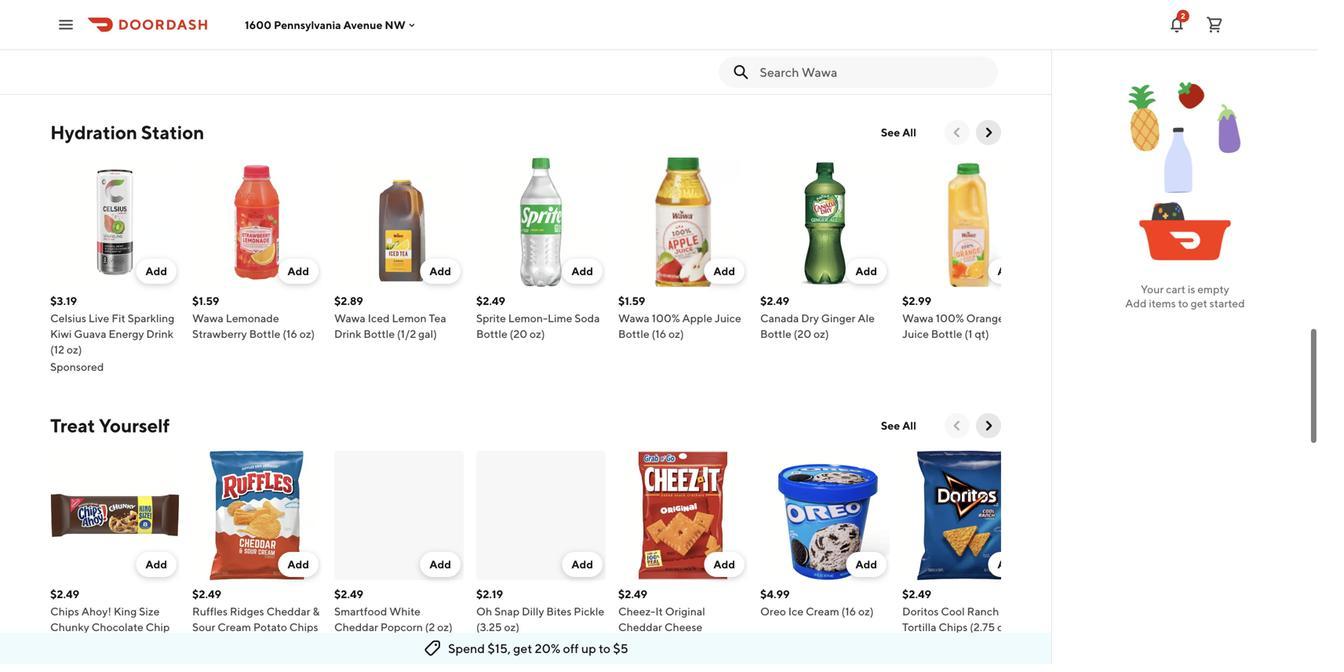 Task type: vqa. For each thing, say whether or not it's contained in the screenshot.


Task type: describe. For each thing, give the bounding box(es) containing it.
started
[[1210, 297, 1245, 310]]

drink inside the $2.89 wawa iced lemon tea drink bottle (1/2 gal)
[[334, 328, 361, 341]]

(1/2
[[397, 328, 416, 341]]

sponsored
[[50, 361, 104, 374]]

1600 pennsylvania avenue nw
[[245, 18, 406, 31]]

treat yourself link
[[50, 414, 170, 439]]

add for oh snap dilly bites pickle (3.25 oz)
[[572, 558, 593, 571]]

hydration
[[50, 121, 137, 144]]

snap
[[494, 605, 520, 618]]

$2.49 canada dry ginger ale bottle (20 oz)
[[760, 295, 875, 341]]

smartfood white cheddar popcorn (2 oz) image
[[334, 451, 464, 581]]

add for wawa lemonade strawberry bottle (16 oz)
[[288, 265, 309, 278]]

lemon-
[[508, 312, 548, 325]]

soda
[[575, 312, 600, 325]]

add inside your cart is empty add items to get started
[[1126, 297, 1147, 310]]

sprite
[[476, 312, 506, 325]]

$2.19 oh snap dilly bites pickle (3.25 oz)
[[476, 588, 605, 634]]

see for treat yourself
[[881, 419, 900, 432]]

wawa 100% orange juice bottle (1 qt) image
[[902, 158, 1032, 287]]

1600
[[245, 18, 272, 31]]

1600 pennsylvania avenue nw button
[[245, 18, 418, 31]]

0 horizontal spatial get
[[513, 642, 532, 656]]

chicken
[[279, 18, 320, 31]]

$2.49 chips ahoy! king size chunky chocolate chip cookies (4.15 oz)
[[50, 588, 170, 650]]

wawa for wawa 100% apple juice bottle (16 oz)
[[618, 312, 650, 325]]

oz) inside $2.49 doritos cool ranch tortilla chips (2.75 oz)
[[997, 621, 1013, 634]]

$2.49 for $2.49 chips ahoy! king size chunky chocolate chip cookies (4.15 oz)
[[50, 588, 79, 601]]

all for yourself
[[903, 419, 917, 432]]

drink inside $3.19 celsius live fit sparkling kiwi guava energy drink (12 oz) sponsored
[[146, 328, 173, 341]]

to for up
[[599, 642, 611, 656]]

see for hydration station
[[881, 126, 900, 139]]

chips inside $2.49 ruffles ridges cheddar & sour cream potato chips (2.5 oz)
[[289, 621, 318, 634]]

cheez-
[[618, 605, 656, 618]]

20%
[[535, 642, 561, 656]]

station
[[141, 121, 204, 144]]

ranch
[[967, 605, 999, 618]]

all for station
[[903, 126, 917, 139]]

$3.19 celsius live fit sparkling kiwi guava energy drink (12 oz) sponsored
[[50, 295, 174, 374]]

sparkling
[[128, 312, 174, 325]]

qt)
[[975, 328, 989, 341]]

ice
[[788, 605, 804, 618]]

(20 for lemon-
[[510, 328, 528, 341]]

wawa for wawa lemonade strawberry bottle (16 oz)
[[192, 312, 224, 325]]

100% for (16
[[652, 312, 680, 325]]

(3.25
[[476, 621, 502, 634]]

items
[[1149, 297, 1176, 310]]

previous button of carousel image for hydration station
[[950, 125, 965, 140]]

your cart is empty add items to get started
[[1126, 283, 1245, 310]]

$2.49 cheez-it original cheddar cheese crackers (3 oz)
[[618, 588, 705, 650]]

open menu image
[[57, 15, 75, 34]]

ginger
[[821, 312, 856, 325]]

is
[[1188, 283, 1195, 296]]

pickle
[[574, 605, 605, 618]]

$2.99 wawa 100% orange juice bottle (1 qt)
[[902, 295, 1004, 341]]

custom for custom breaded chicken strips hoagie
[[192, 18, 232, 31]]

$2.49 for $2.49 ruffles ridges cheddar & sour cream potato chips (2.5 oz)
[[192, 588, 221, 601]]

empty
[[1198, 283, 1230, 296]]

(2
[[425, 621, 435, 634]]

tea
[[429, 312, 446, 325]]

$2.89
[[334, 295, 363, 308]]

smartfood
[[334, 605, 387, 618]]

custom breaded chicken strips hoagie
[[192, 18, 320, 47]]

add for doritos cool ranch tortilla chips (2.75 oz)
[[998, 558, 1019, 571]]

&
[[313, 605, 320, 618]]

$2.49 doritos cool ranch tortilla chips (2.75 oz)
[[902, 588, 1013, 634]]

see all link for station
[[872, 120, 926, 145]]

lime
[[548, 312, 572, 325]]

size
[[139, 605, 160, 618]]

guava
[[74, 328, 106, 341]]

tuna salad hoagie
[[334, 18, 426, 31]]

dilly
[[522, 605, 544, 618]]

up
[[581, 642, 596, 656]]

add for oreo ice cream (16 oz)
[[856, 558, 877, 571]]

chips inside $2.49 chips ahoy! king size chunky chocolate chip cookies (4.15 oz)
[[50, 605, 79, 618]]

popcorn
[[380, 621, 423, 634]]

$2.99
[[902, 295, 932, 308]]

celsius live fit sparkling kiwi guava energy drink (12 oz) image
[[50, 158, 180, 287]]

juice for wawa 100% apple juice bottle (16 oz)
[[715, 312, 741, 325]]

$1.59 for $1.59 wawa lemonade strawberry bottle (16 oz)
[[192, 295, 219, 308]]

see all link for yourself
[[872, 414, 926, 439]]

spend $15, get 20% off up to $5
[[448, 642, 628, 656]]

(3
[[665, 637, 675, 650]]

$2.49 sprite lemon-lime soda bottle (20 oz)
[[476, 295, 600, 341]]

yourself
[[99, 415, 170, 437]]

original
[[665, 605, 705, 618]]

apple
[[682, 312, 713, 325]]

cream inside $2.49 ruffles ridges cheddar & sour cream potato chips (2.5 oz)
[[218, 621, 251, 634]]

$2.49 for $2.49 canada dry ginger ale bottle (20 oz)
[[760, 295, 790, 308]]

(2.5
[[192, 637, 212, 650]]

avenue
[[343, 18, 383, 31]]

$2.19
[[476, 588, 503, 601]]

cart
[[1166, 283, 1186, 296]]

next button of carousel image
[[981, 418, 997, 434]]

to for items
[[1178, 297, 1189, 310]]

previous button of carousel image for treat yourself
[[950, 418, 965, 434]]

nw
[[385, 18, 406, 31]]

add for wawa 100% apple juice bottle (16 oz)
[[714, 265, 735, 278]]

oz) inside $1.59 wawa lemonade strawberry bottle (16 oz)
[[300, 328, 315, 341]]

oz) inside $2.49 smartfood white cheddar popcorn (2 oz)
[[437, 621, 453, 634]]

sour
[[192, 621, 215, 634]]

$4.99
[[760, 588, 790, 601]]

celsius
[[50, 312, 86, 325]]

tortilla
[[902, 621, 937, 634]]

cheez-it original cheddar cheese crackers (3 oz) image
[[618, 451, 748, 581]]

get inside your cart is empty add items to get started
[[1191, 297, 1208, 310]]

cheddar for &
[[266, 605, 310, 618]]

$1.59 for $1.59 wawa 100% apple juice bottle (16 oz)
[[618, 295, 645, 308]]

(4.15
[[93, 637, 117, 650]]

orange
[[966, 312, 1004, 325]]

add for sprite lemon-lime soda bottle (20 oz)
[[572, 265, 593, 278]]

cheesesteak
[[92, 18, 156, 31]]

oz) inside $2.49 canada dry ginger ale bottle (20 oz)
[[814, 328, 829, 341]]

ale
[[858, 312, 875, 325]]

canada dry ginger ale bottle (20 oz) image
[[760, 158, 890, 287]]

$2.49 ruffles ridges cheddar & sour cream potato chips (2.5 oz)
[[192, 588, 320, 650]]

$2.49 for $2.49 sprite lemon-lime soda bottle (20 oz)
[[476, 295, 506, 308]]



Task type: locate. For each thing, give the bounding box(es) containing it.
$2.49 up canada on the right top of the page
[[760, 295, 790, 308]]

2 horizontal spatial (16
[[842, 605, 856, 618]]

0 horizontal spatial cheddar
[[266, 605, 310, 618]]

bottle for wawa 100% orange juice bottle (1 qt)
[[931, 328, 963, 341]]

$2.49 up chunky
[[50, 588, 79, 601]]

wawa for wawa iced lemon tea drink bottle (1/2 gal)
[[334, 312, 366, 325]]

1 vertical spatial juice
[[902, 328, 929, 341]]

1 all from the top
[[903, 126, 917, 139]]

spend
[[448, 642, 485, 656]]

$2.49 for $2.49 smartfood white cheddar popcorn (2 oz)
[[334, 588, 363, 601]]

live
[[89, 312, 109, 325]]

bottle
[[249, 328, 280, 341], [364, 328, 395, 341], [476, 328, 508, 341], [618, 328, 650, 341], [760, 328, 792, 341], [931, 328, 963, 341]]

(20 for dry
[[794, 328, 812, 341]]

add for celsius live fit sparkling kiwi guava energy drink (12 oz)
[[146, 265, 167, 278]]

1 100% from the left
[[652, 312, 680, 325]]

add for smartfood white cheddar popcorn (2 oz)
[[430, 558, 451, 571]]

bottle for sprite lemon-lime soda bottle (20 oz)
[[476, 328, 508, 341]]

1 $1.59 from the left
[[192, 295, 219, 308]]

it
[[656, 605, 663, 618]]

wawa inside $2.99 wawa 100% orange juice bottle (1 qt)
[[902, 312, 934, 325]]

hoagie for custom cheesesteak hoagie
[[50, 34, 86, 47]]

2 (20 from the left
[[794, 328, 812, 341]]

strips
[[192, 34, 221, 47]]

oz) inside $2.49 ruffles ridges cheddar & sour cream potato chips (2.5 oz)
[[214, 637, 229, 650]]

0 vertical spatial get
[[1191, 297, 1208, 310]]

get down is
[[1191, 297, 1208, 310]]

oz) inside $2.49 chips ahoy! king size chunky chocolate chip cookies (4.15 oz)
[[119, 637, 135, 650]]

1 previous button of carousel image from the top
[[950, 125, 965, 140]]

cheese
[[665, 621, 703, 634]]

oreo ice cream (16 oz) image
[[760, 451, 890, 581]]

chips inside $2.49 doritos cool ranch tortilla chips (2.75 oz)
[[939, 621, 968, 634]]

0 horizontal spatial custom
[[50, 18, 90, 31]]

$3.19
[[50, 295, 77, 308]]

$2.49 inside $2.49 canada dry ginger ale bottle (20 oz)
[[760, 295, 790, 308]]

juice right apple
[[715, 312, 741, 325]]

(16 inside $1.59 wawa 100% apple juice bottle (16 oz)
[[652, 328, 667, 341]]

bottle inside the $2.89 wawa iced lemon tea drink bottle (1/2 gal)
[[364, 328, 395, 341]]

bottle inside $2.49 canada dry ginger ale bottle (20 oz)
[[760, 328, 792, 341]]

iced
[[368, 312, 390, 325]]

$5
[[613, 642, 628, 656]]

0 horizontal spatial (20
[[510, 328, 528, 341]]

5 bottle from the left
[[760, 328, 792, 341]]

1 wawa from the left
[[192, 312, 224, 325]]

see all for treat yourself
[[881, 419, 917, 432]]

bottle inside $2.49 sprite lemon-lime soda bottle (20 oz)
[[476, 328, 508, 341]]

hoagie inside custom cheesesteak hoagie
[[50, 34, 86, 47]]

treat
[[50, 415, 95, 437]]

custom cheesesteak hoagie
[[50, 18, 156, 47]]

juice for wawa 100% orange juice bottle (1 qt)
[[902, 328, 929, 341]]

0 horizontal spatial 100%
[[652, 312, 680, 325]]

king
[[114, 605, 137, 618]]

1 horizontal spatial $1.59
[[618, 295, 645, 308]]

2 horizontal spatial chips
[[939, 621, 968, 634]]

add for chips ahoy! king size chunky chocolate chip cookies (4.15 oz)
[[146, 558, 167, 571]]

chip
[[146, 621, 170, 634]]

wawa inside $1.59 wawa 100% apple juice bottle (16 oz)
[[618, 312, 650, 325]]

$2.49 for $2.49 doritos cool ranch tortilla chips (2.75 oz)
[[902, 588, 932, 601]]

$2.49 inside $2.49 smartfood white cheddar popcorn (2 oz)
[[334, 588, 363, 601]]

drink down sparkling
[[146, 328, 173, 341]]

1 vertical spatial all
[[903, 419, 917, 432]]

100%
[[652, 312, 680, 325], [936, 312, 964, 325]]

chips down the &
[[289, 621, 318, 634]]

oz) inside $4.99 oreo ice cream (16 oz)
[[859, 605, 874, 618]]

wawa right soda on the top of the page
[[618, 312, 650, 325]]

1 vertical spatial to
[[599, 642, 611, 656]]

(20 down dry
[[794, 328, 812, 341]]

2 custom from the left
[[192, 18, 232, 31]]

custom inside custom cheesesteak hoagie
[[50, 18, 90, 31]]

bottle for canada dry ginger ale bottle (20 oz)
[[760, 328, 792, 341]]

0 vertical spatial see all
[[881, 126, 917, 139]]

100% left orange
[[936, 312, 964, 325]]

(12
[[50, 343, 64, 356]]

bottle inside $1.59 wawa lemonade strawberry bottle (16 oz)
[[249, 328, 280, 341]]

(20 inside $2.49 canada dry ginger ale bottle (20 oz)
[[794, 328, 812, 341]]

juice inside $1.59 wawa 100% apple juice bottle (16 oz)
[[715, 312, 741, 325]]

cheddar up the crackers
[[618, 621, 662, 634]]

$2.49 inside $2.49 ruffles ridges cheddar & sour cream potato chips (2.5 oz)
[[192, 588, 221, 601]]

$4.99 oreo ice cream (16 oz)
[[760, 588, 874, 618]]

0 vertical spatial previous button of carousel image
[[950, 125, 965, 140]]

oreo
[[760, 605, 786, 618]]

2 see from the top
[[881, 419, 900, 432]]

0 horizontal spatial drink
[[146, 328, 173, 341]]

notification bell image
[[1168, 15, 1187, 34]]

(2.75
[[970, 621, 995, 634]]

get right $15,
[[513, 642, 532, 656]]

hydration station
[[50, 121, 204, 144]]

2 horizontal spatial cheddar
[[618, 621, 662, 634]]

0 items, open order cart image
[[1205, 15, 1224, 34]]

wawa for wawa 100% orange juice bottle (1 qt)
[[902, 312, 934, 325]]

2 bottle from the left
[[364, 328, 395, 341]]

kiwi
[[50, 328, 72, 341]]

white
[[389, 605, 421, 618]]

1 drink from the left
[[146, 328, 173, 341]]

all
[[903, 126, 917, 139], [903, 419, 917, 432]]

see all
[[881, 126, 917, 139], [881, 419, 917, 432]]

cheddar down the smartfood
[[334, 621, 378, 634]]

add for ruffles ridges cheddar & sour cream potato chips (2.5 oz)
[[288, 558, 309, 571]]

ruffles
[[192, 605, 228, 618]]

(16 inside $4.99 oreo ice cream (16 oz)
[[842, 605, 856, 618]]

Search Wawa search field
[[760, 64, 986, 81]]

0 vertical spatial to
[[1178, 297, 1189, 310]]

wawa lemonade strawberry bottle (16 oz) image
[[192, 158, 322, 287]]

oz) inside $2.19 oh snap dilly bites pickle (3.25 oz)
[[504, 621, 520, 634]]

1 see all from the top
[[881, 126, 917, 139]]

1 bottle from the left
[[249, 328, 280, 341]]

$2.49 up the sprite
[[476, 295, 506, 308]]

chips
[[50, 605, 79, 618], [289, 621, 318, 634], [939, 621, 968, 634]]

wawa down $2.99
[[902, 312, 934, 325]]

drink down $2.89
[[334, 328, 361, 341]]

bites
[[546, 605, 572, 618]]

2 all from the top
[[903, 419, 917, 432]]

cool
[[941, 605, 965, 618]]

2 see all from the top
[[881, 419, 917, 432]]

to down the cart
[[1178, 297, 1189, 310]]

$2.49 inside $2.49 doritos cool ranch tortilla chips (2.75 oz)
[[902, 588, 932, 601]]

0 horizontal spatial cream
[[218, 621, 251, 634]]

chunky
[[50, 621, 89, 634]]

0 vertical spatial juice
[[715, 312, 741, 325]]

wawa up strawberry
[[192, 312, 224, 325]]

2 see all link from the top
[[872, 414, 926, 439]]

4 wawa from the left
[[902, 312, 934, 325]]

custom left cheesesteak at the left of the page
[[50, 18, 90, 31]]

$2.89 wawa iced lemon tea drink bottle (1/2 gal)
[[334, 295, 446, 341]]

1 horizontal spatial hoagie
[[223, 34, 259, 47]]

oz)
[[300, 328, 315, 341], [530, 328, 545, 341], [669, 328, 684, 341], [814, 328, 829, 341], [67, 343, 82, 356], [859, 605, 874, 618], [437, 621, 453, 634], [504, 621, 520, 634], [997, 621, 1013, 634], [119, 637, 135, 650], [214, 637, 229, 650], [677, 637, 692, 650]]

fit
[[112, 312, 125, 325]]

(20 inside $2.49 sprite lemon-lime soda bottle (20 oz)
[[510, 328, 528, 341]]

3 bottle from the left
[[476, 328, 508, 341]]

ridges
[[230, 605, 264, 618]]

canada
[[760, 312, 799, 325]]

2
[[1181, 11, 1186, 20]]

wawa iced lemon tea drink bottle (1/2 gal) image
[[334, 158, 464, 287]]

lemon
[[392, 312, 427, 325]]

hydration station link
[[50, 120, 204, 145]]

to
[[1178, 297, 1189, 310], [599, 642, 611, 656]]

0 vertical spatial see
[[881, 126, 900, 139]]

cheddar inside $2.49 ruffles ridges cheddar & sour cream potato chips (2.5 oz)
[[266, 605, 310, 618]]

100% left apple
[[652, 312, 680, 325]]

custom inside custom breaded chicken strips hoagie
[[192, 18, 232, 31]]

1 custom from the left
[[50, 18, 90, 31]]

0 horizontal spatial (16
[[283, 328, 297, 341]]

$2.49 inside $2.49 chips ahoy! king size chunky chocolate chip cookies (4.15 oz)
[[50, 588, 79, 601]]

add for canada dry ginger ale bottle (20 oz)
[[856, 265, 877, 278]]

0 horizontal spatial $1.59
[[192, 295, 219, 308]]

$2.49 smartfood white cheddar popcorn (2 oz)
[[334, 588, 453, 634]]

1 see all link from the top
[[872, 120, 926, 145]]

0 vertical spatial see all link
[[872, 120, 926, 145]]

lemonade
[[226, 312, 279, 325]]

1 vertical spatial previous button of carousel image
[[950, 418, 965, 434]]

1 horizontal spatial 100%
[[936, 312, 964, 325]]

0 vertical spatial all
[[903, 126, 917, 139]]

bottle for wawa 100% apple juice bottle (16 oz)
[[618, 328, 650, 341]]

1 horizontal spatial (20
[[794, 328, 812, 341]]

see all link
[[872, 120, 926, 145], [872, 414, 926, 439]]

juice down $2.99
[[902, 328, 929, 341]]

oh snap dilly bites pickle (3.25 oz) image
[[476, 451, 606, 581]]

4 bottle from the left
[[618, 328, 650, 341]]

1 horizontal spatial custom
[[192, 18, 232, 31]]

crackers
[[618, 637, 663, 650]]

breaded
[[234, 18, 277, 31]]

wawa inside $1.59 wawa lemonade strawberry bottle (16 oz)
[[192, 312, 224, 325]]

(20 down lemon-
[[510, 328, 528, 341]]

3 wawa from the left
[[618, 312, 650, 325]]

to right up
[[599, 642, 611, 656]]

1 horizontal spatial drink
[[334, 328, 361, 341]]

previous button of carousel image
[[950, 125, 965, 140], [950, 418, 965, 434]]

drink
[[146, 328, 173, 341], [334, 328, 361, 341]]

bottle inside $2.99 wawa 100% orange juice bottle (1 qt)
[[931, 328, 963, 341]]

2 drink from the left
[[334, 328, 361, 341]]

see
[[881, 126, 900, 139], [881, 419, 900, 432]]

juice
[[715, 312, 741, 325], [902, 328, 929, 341]]

custom for custom cheesesteak hoagie
[[50, 18, 90, 31]]

cheddar up potato
[[266, 605, 310, 618]]

chips ahoy! king size chunky chocolate chip cookies (4.15 oz) image
[[50, 451, 180, 581]]

next button of carousel image
[[981, 125, 997, 140]]

oz) inside $2.49 cheez-it original cheddar cheese crackers (3 oz)
[[677, 637, 692, 650]]

1 horizontal spatial chips
[[289, 621, 318, 634]]

$2.49 up the smartfood
[[334, 588, 363, 601]]

chips down cool
[[939, 621, 968, 634]]

(16 inside $1.59 wawa lemonade strawberry bottle (16 oz)
[[283, 328, 297, 341]]

juice inside $2.99 wawa 100% orange juice bottle (1 qt)
[[902, 328, 929, 341]]

cheddar inside $2.49 cheez-it original cheddar cheese crackers (3 oz)
[[618, 621, 662, 634]]

2 horizontal spatial hoagie
[[391, 18, 426, 31]]

0 horizontal spatial to
[[599, 642, 611, 656]]

1 horizontal spatial get
[[1191, 297, 1208, 310]]

add for cheez-it original cheddar cheese crackers (3 oz)
[[714, 558, 735, 571]]

oz) inside $2.49 sprite lemon-lime soda bottle (20 oz)
[[530, 328, 545, 341]]

ruffles ridges cheddar & sour cream potato chips (2.5 oz) image
[[192, 451, 322, 581]]

potato
[[253, 621, 287, 634]]

see all for hydration station
[[881, 126, 917, 139]]

$1.59 inside $1.59 wawa 100% apple juice bottle (16 oz)
[[618, 295, 645, 308]]

oh
[[476, 605, 492, 618]]

cream right 'ice'
[[806, 605, 839, 618]]

cheddar
[[266, 605, 310, 618], [334, 621, 378, 634], [618, 621, 662, 634]]

0 vertical spatial cream
[[806, 605, 839, 618]]

previous button of carousel image left next button of carousel image
[[950, 125, 965, 140]]

custom
[[50, 18, 90, 31], [192, 18, 232, 31]]

gal)
[[418, 328, 437, 341]]

treat yourself
[[50, 415, 170, 437]]

$1.59
[[192, 295, 219, 308], [618, 295, 645, 308]]

6 bottle from the left
[[931, 328, 963, 341]]

salad
[[361, 18, 388, 31]]

your
[[1141, 283, 1164, 296]]

ahoy!
[[81, 605, 111, 618]]

cream down ridges
[[218, 621, 251, 634]]

1 horizontal spatial (16
[[652, 328, 667, 341]]

1 horizontal spatial cream
[[806, 605, 839, 618]]

$2.49 up cheez- at left
[[618, 588, 648, 601]]

2 100% from the left
[[936, 312, 964, 325]]

1 vertical spatial see all
[[881, 419, 917, 432]]

cookies
[[50, 637, 91, 650]]

100% inside $2.99 wawa 100% orange juice bottle (1 qt)
[[936, 312, 964, 325]]

pennsylvania
[[274, 18, 341, 31]]

1 vertical spatial see
[[881, 419, 900, 432]]

to inside your cart is empty add items to get started
[[1178, 297, 1189, 310]]

doritos cool ranch tortilla chips (2.75 oz) image
[[902, 451, 1032, 581]]

wawa down $2.89
[[334, 312, 366, 325]]

strawberry
[[192, 328, 247, 341]]

1 vertical spatial see all link
[[872, 414, 926, 439]]

tuna
[[334, 18, 359, 31]]

hoagie inside custom breaded chicken strips hoagie
[[223, 34, 259, 47]]

$1.59 wawa 100% apple juice bottle (16 oz)
[[618, 295, 741, 341]]

wawa inside the $2.89 wawa iced lemon tea drink bottle (1/2 gal)
[[334, 312, 366, 325]]

1 horizontal spatial juice
[[902, 328, 929, 341]]

wawa 100% apple juice bottle (16 oz) image
[[618, 158, 748, 287]]

oz) inside $1.59 wawa 100% apple juice bottle (16 oz)
[[669, 328, 684, 341]]

$2.49 inside $2.49 cheez-it original cheddar cheese crackers (3 oz)
[[618, 588, 648, 601]]

sprite lemon-lime soda bottle (20 oz) image
[[476, 158, 606, 287]]

add for wawa 100% orange juice bottle (1 qt)
[[998, 265, 1019, 278]]

hoagie for tuna salad hoagie
[[391, 18, 426, 31]]

2 $1.59 from the left
[[618, 295, 645, 308]]

1 (20 from the left
[[510, 328, 528, 341]]

$2.49 up ruffles
[[192, 588, 221, 601]]

$1.59 wawa lemonade strawberry bottle (16 oz)
[[192, 295, 315, 341]]

cheddar inside $2.49 smartfood white cheddar popcorn (2 oz)
[[334, 621, 378, 634]]

cheddar for popcorn
[[334, 621, 378, 634]]

bottle inside $1.59 wawa 100% apple juice bottle (16 oz)
[[618, 328, 650, 341]]

1 horizontal spatial cheddar
[[334, 621, 378, 634]]

chips up chunky
[[50, 605, 79, 618]]

(20
[[510, 328, 528, 341], [794, 328, 812, 341]]

oz) inside $3.19 celsius live fit sparkling kiwi guava energy drink (12 oz) sponsored
[[67, 343, 82, 356]]

1 vertical spatial cream
[[218, 621, 251, 634]]

0 horizontal spatial chips
[[50, 605, 79, 618]]

$2.49 up doritos
[[902, 588, 932, 601]]

wawa
[[192, 312, 224, 325], [334, 312, 366, 325], [618, 312, 650, 325], [902, 312, 934, 325]]

$2.49 for $2.49 cheez-it original cheddar cheese crackers (3 oz)
[[618, 588, 648, 601]]

100% for (1
[[936, 312, 964, 325]]

custom up the strips
[[192, 18, 232, 31]]

previous button of carousel image left next button of carousel icon
[[950, 418, 965, 434]]

100% inside $1.59 wawa 100% apple juice bottle (16 oz)
[[652, 312, 680, 325]]

1 see from the top
[[881, 126, 900, 139]]

2 wawa from the left
[[334, 312, 366, 325]]

cream
[[806, 605, 839, 618], [218, 621, 251, 634]]

cream inside $4.99 oreo ice cream (16 oz)
[[806, 605, 839, 618]]

(1
[[965, 328, 973, 341]]

0 horizontal spatial hoagie
[[50, 34, 86, 47]]

$2.49 inside $2.49 sprite lemon-lime soda bottle (20 oz)
[[476, 295, 506, 308]]

0 horizontal spatial juice
[[715, 312, 741, 325]]

1 horizontal spatial to
[[1178, 297, 1189, 310]]

add for wawa iced lemon tea drink bottle (1/2 gal)
[[430, 265, 451, 278]]

off
[[563, 642, 579, 656]]

2 previous button of carousel image from the top
[[950, 418, 965, 434]]

(16
[[283, 328, 297, 341], [652, 328, 667, 341], [842, 605, 856, 618]]

$1.59 inside $1.59 wawa lemonade strawberry bottle (16 oz)
[[192, 295, 219, 308]]

1 vertical spatial get
[[513, 642, 532, 656]]



